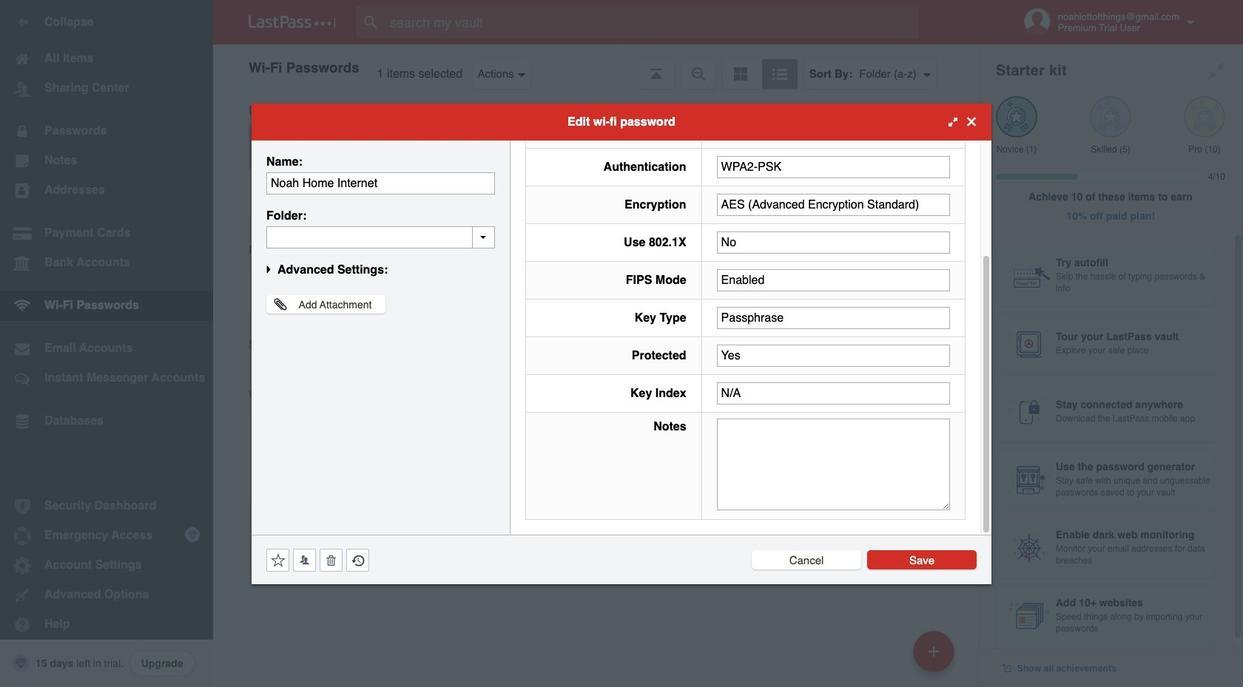 Task type: locate. For each thing, give the bounding box(es) containing it.
None text field
[[717, 156, 950, 178], [266, 172, 495, 194], [717, 194, 950, 216], [717, 269, 950, 291], [717, 345, 950, 367], [717, 156, 950, 178], [266, 172, 495, 194], [717, 194, 950, 216], [717, 269, 950, 291], [717, 345, 950, 367]]

main navigation navigation
[[0, 0, 213, 688]]

None text field
[[266, 226, 495, 248], [717, 231, 950, 254], [717, 307, 950, 329], [717, 382, 950, 405], [717, 419, 950, 510], [266, 226, 495, 248], [717, 231, 950, 254], [717, 307, 950, 329], [717, 382, 950, 405], [717, 419, 950, 510]]

new item image
[[929, 647, 939, 657]]

dialog
[[252, 0, 992, 584]]



Task type: describe. For each thing, give the bounding box(es) containing it.
lastpass image
[[249, 16, 336, 29]]

Search search field
[[357, 6, 948, 38]]

search my vault text field
[[357, 6, 948, 38]]

vault options navigation
[[213, 44, 979, 89]]

new item navigation
[[908, 627, 964, 688]]



